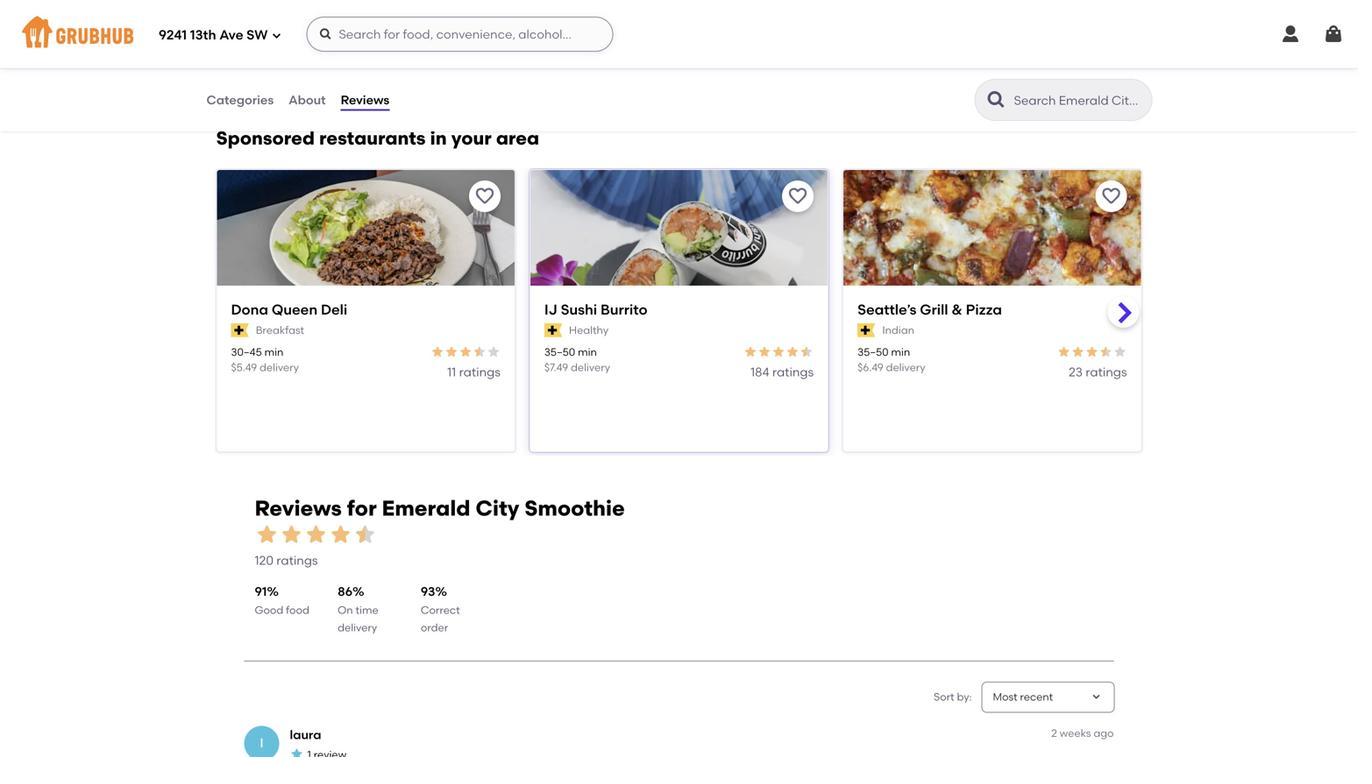 Task type: locate. For each thing, give the bounding box(es) containing it.
35–50 min $7.49 delivery
[[545, 346, 611, 374]]

0 horizontal spatial save this restaurant image
[[474, 186, 496, 207]]

ratings for ij sushi burrito
[[773, 365, 814, 380]]

0 vertical spatial reviews
[[341, 92, 390, 107]]

ij sushi burrito logo image
[[531, 170, 828, 317]]

emerald
[[382, 496, 471, 521]]

2 subscription pass image from the left
[[858, 324, 876, 338]]

ratings
[[459, 365, 501, 380], [773, 365, 814, 380], [1086, 365, 1128, 380], [277, 553, 318, 568]]

reviews button
[[340, 68, 391, 132]]

2 save this restaurant button from the left
[[783, 181, 814, 212]]

subscription pass image up '30–45'
[[231, 324, 249, 338]]

ratings right 184
[[773, 365, 814, 380]]

delivery right $6.49
[[887, 362, 926, 374]]

3 min from the left
[[892, 346, 911, 359]]

delivery down time
[[338, 622, 377, 635]]

l
[[260, 737, 263, 752]]

2 min from the left
[[578, 346, 597, 359]]

delivery inside the 30–45 min $5.49 delivery
[[260, 362, 299, 374]]

0 horizontal spatial save this restaurant button
[[469, 181, 501, 212]]

subscription pass image for seattle's
[[858, 324, 876, 338]]

2 save this restaurant image from the left
[[1101, 186, 1122, 207]]

min down indian
[[892, 346, 911, 359]]

1 horizontal spatial subscription pass image
[[858, 324, 876, 338]]

1 save this restaurant button from the left
[[469, 181, 501, 212]]

delivery inside 35–50 min $7.49 delivery
[[571, 362, 611, 374]]

food
[[286, 604, 310, 617]]

dona
[[231, 301, 268, 318]]

2 horizontal spatial save this restaurant button
[[1096, 181, 1128, 212]]

min down healthy
[[578, 346, 597, 359]]

1 35–50 from the left
[[545, 346, 576, 359]]

min
[[265, 346, 284, 359], [578, 346, 597, 359], [892, 346, 911, 359]]

save this restaurant button
[[469, 181, 501, 212], [783, 181, 814, 212], [1096, 181, 1128, 212]]

reviews for reviews for emerald city smoothie
[[255, 496, 342, 521]]

30–45 min $5.49 delivery
[[231, 346, 299, 374]]

35–50 up $6.49
[[858, 346, 889, 359]]

reviews up "restaurants"
[[341, 92, 390, 107]]

delivery
[[260, 362, 299, 374], [571, 362, 611, 374], [887, 362, 926, 374], [338, 622, 377, 635]]

1 horizontal spatial min
[[578, 346, 597, 359]]

35–50 inside 35–50 min $6.49 delivery
[[858, 346, 889, 359]]

35–50 min $6.49 delivery
[[858, 346, 926, 374]]

subscription pass image
[[545, 324, 562, 338]]

svg image right the sw
[[271, 30, 282, 41]]

save this restaurant image for dona queen deli
[[474, 186, 496, 207]]

delivery inside 35–50 min $6.49 delivery
[[887, 362, 926, 374]]

save this restaurant button for dona queen deli
[[469, 181, 501, 212]]

your
[[452, 127, 492, 149]]

caret down icon image
[[1090, 691, 1104, 705]]

categories
[[207, 92, 274, 107]]

on
[[338, 604, 353, 617]]

ratings right 120
[[277, 553, 318, 568]]

most
[[994, 691, 1018, 704]]

1 horizontal spatial save this restaurant image
[[1101, 186, 1122, 207]]

3 save this restaurant button from the left
[[1096, 181, 1128, 212]]

91 good food
[[255, 585, 310, 617]]

35–50 up $7.49 at the left top of the page
[[545, 346, 576, 359]]

ave
[[219, 27, 244, 43]]

2 35–50 from the left
[[858, 346, 889, 359]]

categories button
[[206, 68, 275, 132]]

ij
[[545, 301, 558, 318]]

1 subscription pass image from the left
[[231, 324, 249, 338]]

reviews
[[341, 92, 390, 107], [255, 496, 342, 521]]

reviews up 120 ratings
[[255, 496, 342, 521]]

86
[[338, 585, 353, 600]]

sponsored restaurants in your area
[[216, 127, 540, 149]]

svg image right svg image
[[1324, 24, 1345, 45]]

min for sushi
[[578, 346, 597, 359]]

9241
[[159, 27, 187, 43]]

0 horizontal spatial min
[[265, 346, 284, 359]]

min inside 35–50 min $6.49 delivery
[[892, 346, 911, 359]]

about
[[289, 92, 326, 107]]

min inside the 30–45 min $5.49 delivery
[[265, 346, 284, 359]]

Sort by: field
[[994, 690, 1054, 706]]

1 vertical spatial reviews
[[255, 496, 342, 521]]

weeks
[[1060, 728, 1092, 740]]

burrito
[[601, 301, 648, 318]]

svg image
[[1324, 24, 1345, 45], [319, 27, 333, 41], [271, 30, 282, 41]]

delivery right $7.49 at the left top of the page
[[571, 362, 611, 374]]

min inside 35–50 min $7.49 delivery
[[578, 346, 597, 359]]

0 horizontal spatial svg image
[[271, 30, 282, 41]]

save this restaurant image for seattle's grill & pizza
[[1101, 186, 1122, 207]]

1 horizontal spatial 35–50
[[858, 346, 889, 359]]

in
[[430, 127, 447, 149]]

35–50 inside 35–50 min $7.49 delivery
[[545, 346, 576, 359]]

seattle's
[[858, 301, 917, 318]]

save this restaurant image
[[788, 186, 809, 207]]

35–50
[[545, 346, 576, 359], [858, 346, 889, 359]]

smoothie
[[525, 496, 625, 521]]

2 horizontal spatial min
[[892, 346, 911, 359]]

9241 13th ave sw
[[159, 27, 268, 43]]

delivery right $5.49
[[260, 362, 299, 374]]

23
[[1069, 365, 1083, 380]]

most recent
[[994, 691, 1054, 704]]

1 horizontal spatial svg image
[[319, 27, 333, 41]]

35–50 for ij
[[545, 346, 576, 359]]

86 on time delivery
[[338, 585, 379, 635]]

dona queen deli link
[[231, 300, 501, 320]]

reviews for emerald city smoothie
[[255, 496, 625, 521]]

0 horizontal spatial 35–50
[[545, 346, 576, 359]]

2 weeks ago
[[1052, 728, 1115, 740]]

laura
[[290, 728, 322, 743]]

save this restaurant image
[[474, 186, 496, 207], [1101, 186, 1122, 207]]

min for grill
[[892, 346, 911, 359]]

0 horizontal spatial subscription pass image
[[231, 324, 249, 338]]

seattle's grill & pizza logo image
[[844, 170, 1142, 317]]

$5.49
[[231, 362, 257, 374]]

sort
[[934, 691, 955, 704]]

pizza
[[966, 301, 1003, 318]]

min down the breakfast
[[265, 346, 284, 359]]

ratings right 11
[[459, 365, 501, 380]]

svg image up about
[[319, 27, 333, 41]]

1 horizontal spatial save this restaurant button
[[783, 181, 814, 212]]

reviews inside button
[[341, 92, 390, 107]]

search icon image
[[986, 89, 1008, 111]]

subscription pass image
[[231, 324, 249, 338], [858, 324, 876, 338]]

star icon image
[[431, 345, 445, 359], [445, 345, 459, 359], [459, 345, 473, 359], [473, 345, 487, 359], [473, 345, 487, 359], [487, 345, 501, 359], [744, 345, 758, 359], [758, 345, 772, 359], [772, 345, 786, 359], [786, 345, 800, 359], [800, 345, 814, 359], [800, 345, 814, 359], [1058, 345, 1072, 359], [1072, 345, 1086, 359], [1086, 345, 1100, 359], [1100, 345, 1114, 359], [1100, 345, 1114, 359], [1114, 345, 1128, 359], [255, 523, 279, 548], [279, 523, 304, 548], [304, 523, 329, 548], [329, 523, 353, 548], [353, 523, 378, 548], [353, 523, 378, 548], [290, 748, 304, 758]]

subscription pass image down seattle's
[[858, 324, 876, 338]]

ago
[[1094, 728, 1115, 740]]

subscription pass image for dona
[[231, 324, 249, 338]]

ratings right 23
[[1086, 365, 1128, 380]]

1 min from the left
[[265, 346, 284, 359]]

area
[[496, 127, 540, 149]]

main navigation navigation
[[0, 0, 1359, 68]]

1 save this restaurant image from the left
[[474, 186, 496, 207]]

seattle's grill & pizza link
[[858, 300, 1128, 320]]



Task type: describe. For each thing, give the bounding box(es) containing it.
healthy
[[569, 324, 609, 337]]

&
[[952, 301, 963, 318]]

Search Emerald City Smoothie search field
[[1013, 92, 1147, 109]]

min for queen
[[265, 346, 284, 359]]

by:
[[957, 691, 972, 704]]

delivery inside 86 on time delivery
[[338, 622, 377, 635]]

city
[[476, 496, 520, 521]]

indian
[[883, 324, 915, 337]]

save this restaurant button for ij sushi burrito
[[783, 181, 814, 212]]

for
[[347, 496, 377, 521]]

breakfast
[[256, 324, 304, 337]]

queen
[[272, 301, 318, 318]]

grill
[[920, 301, 949, 318]]

ij sushi burrito link
[[545, 300, 814, 320]]

dona queen deli
[[231, 301, 348, 318]]

91
[[255, 585, 267, 600]]

23 ratings
[[1069, 365, 1128, 380]]

delivery for sushi
[[571, 362, 611, 374]]

reviews for reviews
[[341, 92, 390, 107]]

about button
[[288, 68, 327, 132]]

184 ratings
[[751, 365, 814, 380]]

120 ratings
[[255, 553, 318, 568]]

svg image
[[1281, 24, 1302, 45]]

delivery for grill
[[887, 362, 926, 374]]

11 ratings
[[448, 365, 501, 380]]

correct
[[421, 604, 460, 617]]

93 correct order
[[421, 585, 460, 635]]

184
[[751, 365, 770, 380]]

deli
[[321, 301, 348, 318]]

dona queen deli logo image
[[217, 170, 515, 317]]

restaurants
[[319, 127, 426, 149]]

120
[[255, 553, 274, 568]]

$6.49
[[858, 362, 884, 374]]

sponsored
[[216, 127, 315, 149]]

93
[[421, 585, 435, 600]]

good
[[255, 604, 284, 617]]

Search for food, convenience, alcohol... search field
[[307, 17, 614, 52]]

recent
[[1021, 691, 1054, 704]]

delivery for queen
[[260, 362, 299, 374]]

$7.49
[[545, 362, 569, 374]]

13th
[[190, 27, 216, 43]]

ratings for seattle's grill & pizza
[[1086, 365, 1128, 380]]

save this restaurant button for seattle's grill & pizza
[[1096, 181, 1128, 212]]

seattle's grill & pizza
[[858, 301, 1003, 318]]

ratings for dona queen deli
[[459, 365, 501, 380]]

order
[[421, 622, 448, 635]]

2 horizontal spatial svg image
[[1324, 24, 1345, 45]]

sushi
[[561, 301, 598, 318]]

30–45
[[231, 346, 262, 359]]

11
[[448, 365, 456, 380]]

35–50 for seattle's
[[858, 346, 889, 359]]

sort by:
[[934, 691, 972, 704]]

time
[[356, 604, 379, 617]]

sw
[[247, 27, 268, 43]]

ij sushi burrito
[[545, 301, 648, 318]]

2
[[1052, 728, 1058, 740]]



Task type: vqa. For each thing, say whether or not it's contained in the screenshot.
Hills,
no



